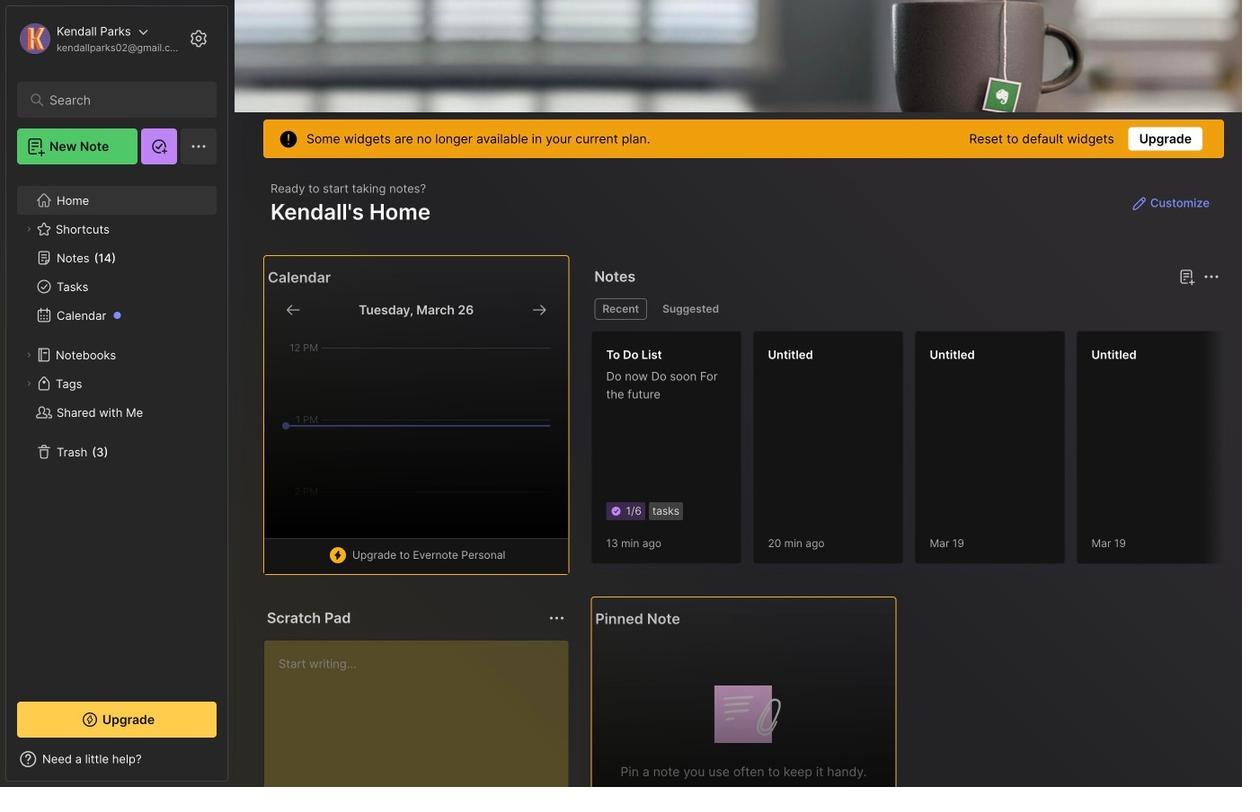Task type: locate. For each thing, give the bounding box(es) containing it.
expand tags image
[[23, 378, 34, 389]]

2 tab from the left
[[654, 298, 727, 320]]

0 horizontal spatial more actions field
[[544, 606, 569, 631]]

More actions field
[[1199, 264, 1224, 289], [544, 606, 569, 631]]

tree inside main element
[[6, 175, 227, 686]]

WHAT'S NEW field
[[6, 745, 227, 774]]

1 horizontal spatial tab
[[654, 298, 727, 320]]

Start writing… text field
[[279, 641, 567, 787]]

none search field inside main element
[[49, 89, 193, 111]]

Account field
[[17, 21, 183, 57]]

tree
[[6, 175, 227, 686]]

0 horizontal spatial tab
[[594, 298, 647, 320]]

1 horizontal spatial more actions field
[[1199, 264, 1224, 289]]

0 vertical spatial more actions field
[[1199, 264, 1224, 289]]

settings image
[[188, 28, 209, 49]]

row group
[[591, 331, 1242, 575]]

tab list
[[594, 298, 1217, 320]]

None search field
[[49, 89, 193, 111]]

expand notebooks image
[[23, 350, 34, 360]]

tab
[[594, 298, 647, 320], [654, 298, 727, 320]]



Task type: describe. For each thing, give the bounding box(es) containing it.
1 vertical spatial more actions field
[[544, 606, 569, 631]]

more actions image
[[1201, 266, 1222, 288]]

more actions image
[[546, 608, 567, 629]]

Search text field
[[49, 92, 193, 109]]

main element
[[0, 0, 234, 787]]

click to collapse image
[[227, 754, 240, 776]]

1 tab from the left
[[594, 298, 647, 320]]



Task type: vqa. For each thing, say whether or not it's contained in the screenshot.
the more actions field
yes



